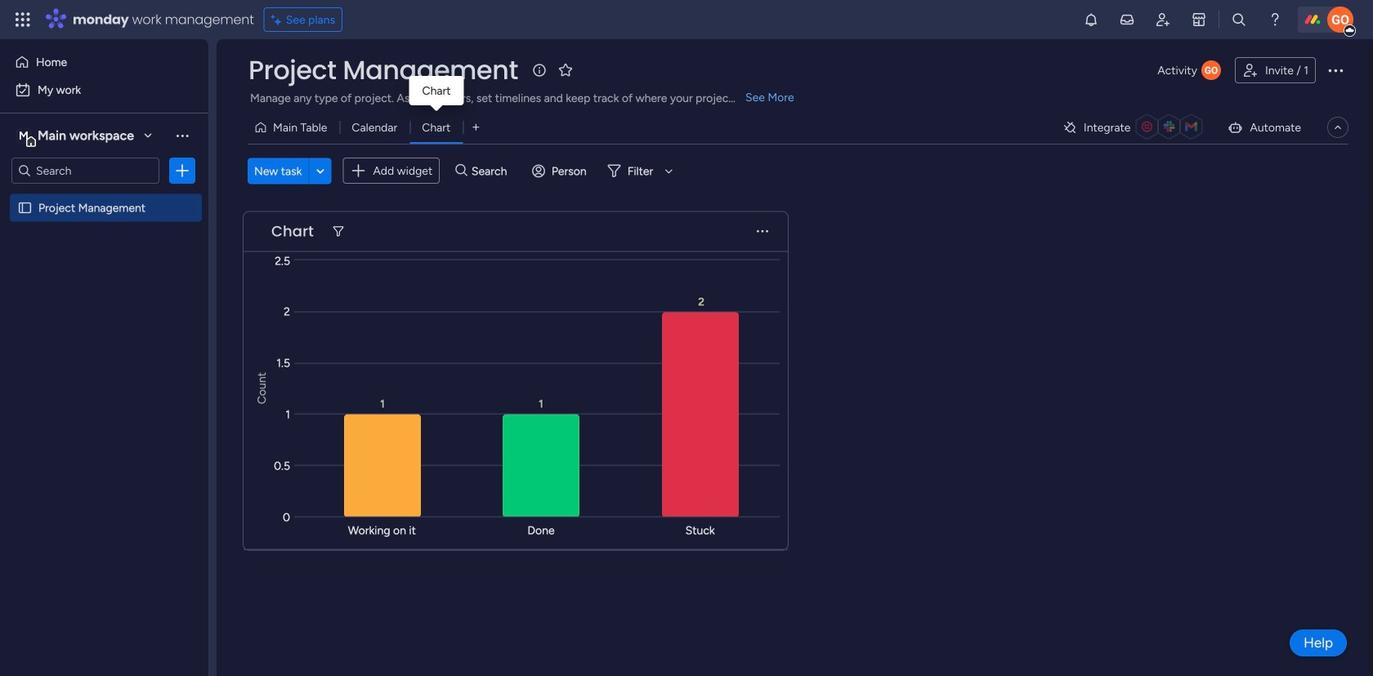 Task type: locate. For each thing, give the bounding box(es) containing it.
show board description image
[[530, 62, 549, 78]]

select product image
[[15, 11, 31, 28]]

1 vertical spatial option
[[10, 77, 199, 103]]

notifications image
[[1083, 11, 1099, 28]]

gary orlando image
[[1327, 7, 1354, 33]]

option
[[10, 49, 199, 75], [10, 77, 199, 103], [0, 193, 208, 197]]

public board image
[[17, 200, 33, 216]]

list box
[[0, 191, 208, 443]]

workspace selection element
[[16, 126, 137, 147]]

workspace options image
[[174, 127, 190, 144]]

Search in workspace field
[[34, 161, 137, 180]]

board activity image
[[1202, 60, 1221, 80]]

add view image
[[473, 122, 479, 133]]

options image
[[1326, 60, 1345, 80]]

search everything image
[[1231, 11, 1247, 28]]

monday marketplace image
[[1191, 11, 1207, 28]]

see plans image
[[271, 10, 286, 29]]

collapse board header image
[[1332, 121, 1345, 134]]

workspace image
[[16, 127, 32, 145]]

None field
[[244, 53, 522, 87], [267, 221, 318, 242], [244, 53, 522, 87], [267, 221, 318, 242]]



Task type: vqa. For each thing, say whether or not it's contained in the screenshot.
OPTIONS IMAGE
yes



Task type: describe. For each thing, give the bounding box(es) containing it.
update feed image
[[1119, 11, 1135, 28]]

arrow down image
[[659, 161, 679, 181]]

help image
[[1267, 11, 1283, 28]]

0 vertical spatial option
[[10, 49, 199, 75]]

more dots image
[[757, 226, 768, 238]]

invite members image
[[1155, 11, 1171, 28]]

v2 search image
[[455, 162, 467, 180]]

add to favorites image
[[557, 62, 574, 78]]

angle down image
[[316, 165, 324, 177]]

Search field
[[467, 160, 517, 182]]

2 vertical spatial option
[[0, 193, 208, 197]]

options image
[[174, 163, 190, 179]]



